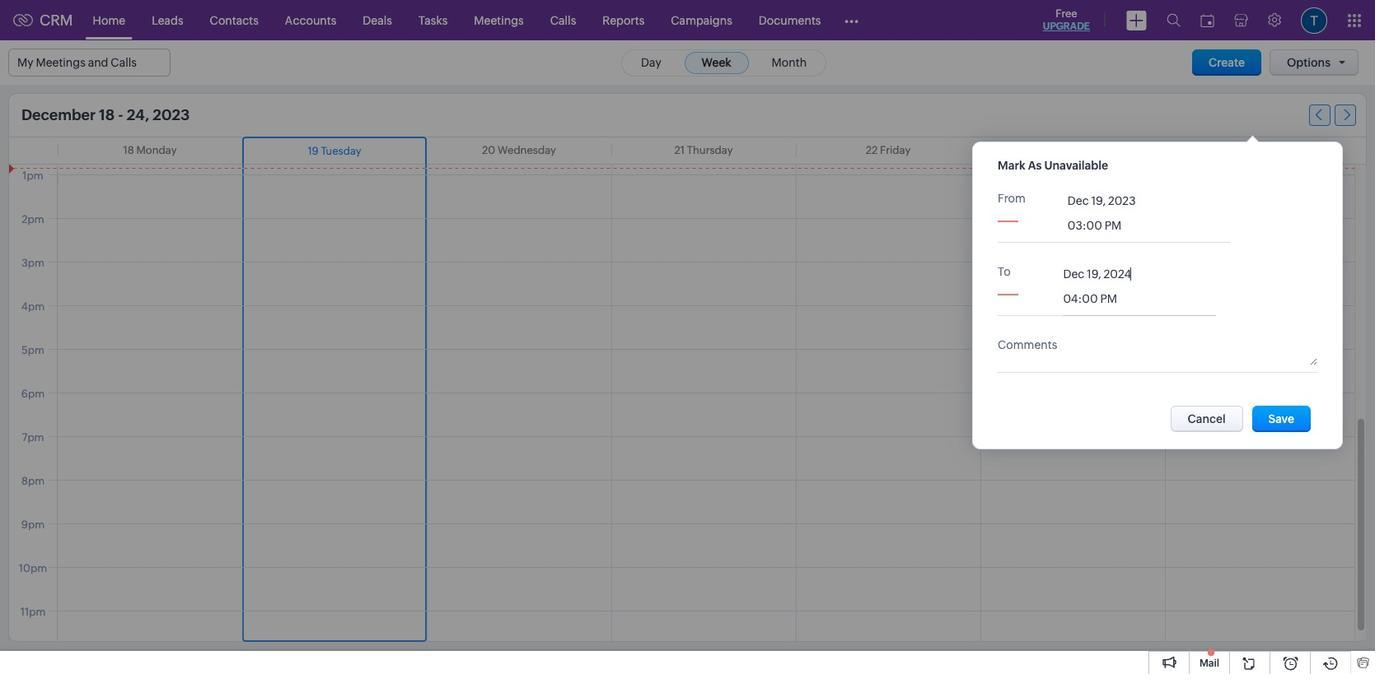 Task type: vqa. For each thing, say whether or not it's contained in the screenshot.
left 18
yes



Task type: locate. For each thing, give the bounding box(es) containing it.
11pm
[[20, 607, 46, 619]]

18 monday
[[123, 144, 177, 157]]

free upgrade
[[1043, 7, 1090, 32]]

calls link
[[537, 0, 589, 40]]

meetings
[[474, 14, 524, 27], [36, 56, 86, 69]]

leads
[[152, 14, 183, 27]]

meetings left calls link
[[474, 14, 524, 27]]

1 horizontal spatial meetings
[[474, 14, 524, 27]]

cancel
[[1188, 413, 1226, 426]]

mark
[[998, 159, 1026, 172]]

meetings right my
[[36, 56, 86, 69]]

day link
[[624, 52, 679, 74]]

1pm
[[22, 170, 43, 182]]

to
[[998, 265, 1011, 279]]

unavailable
[[1044, 159, 1108, 172]]

0 vertical spatial 18
[[99, 106, 115, 124]]

december 18 - 24, 2023
[[21, 106, 190, 124]]

contacts link
[[197, 0, 272, 40]]

18
[[99, 106, 115, 124], [123, 144, 134, 157]]

8pm
[[21, 475, 45, 488]]

crm
[[40, 12, 73, 29]]

accounts
[[285, 14, 336, 27]]

reports
[[603, 14, 645, 27]]

comments
[[998, 339, 1058, 352]]

0 vertical spatial calls
[[550, 14, 576, 27]]

0 vertical spatial meetings
[[474, 14, 524, 27]]

0 horizontal spatial 18
[[99, 106, 115, 124]]

18 left -
[[99, 106, 115, 124]]

21 thursday
[[675, 144, 733, 157]]

december
[[21, 106, 96, 124]]

-
[[118, 106, 124, 124]]

deals
[[363, 14, 392, 27]]

24
[[1240, 144, 1252, 157]]

documents
[[759, 14, 821, 27]]

from
[[998, 192, 1026, 205]]

as
[[1028, 159, 1042, 172]]

2023
[[153, 106, 190, 124]]

monday
[[136, 144, 177, 157]]

month
[[772, 56, 807, 69]]

7pm
[[22, 432, 44, 444]]

create
[[1209, 56, 1245, 69]]

week
[[702, 56, 732, 69]]

9pm
[[21, 519, 45, 532]]

1 vertical spatial meetings
[[36, 56, 86, 69]]

3pm
[[21, 257, 44, 269]]

saturday
[[1058, 144, 1102, 157]]

None text field
[[1068, 213, 1142, 238], [1063, 287, 1138, 312], [1126, 335, 1318, 366], [1068, 213, 1142, 238], [1063, 287, 1138, 312], [1126, 335, 1318, 366]]

1 vertical spatial calls
[[111, 56, 137, 69]]

0 vertical spatial mmm d, yyyy text field
[[1068, 189, 1183, 213]]

accounts link
[[272, 0, 350, 40]]

23 saturday
[[1044, 144, 1102, 157]]

calls right and
[[111, 56, 137, 69]]

MMM d, yyyy text field
[[1068, 189, 1183, 213], [1063, 262, 1179, 287]]

home
[[93, 14, 125, 27]]

wednesday
[[498, 144, 556, 157]]

campaigns
[[671, 14, 732, 27]]

1 horizontal spatial 18
[[123, 144, 134, 157]]

tuesday
[[321, 145, 361, 157]]

day
[[641, 56, 661, 69]]

1 horizontal spatial calls
[[550, 14, 576, 27]]

1 vertical spatial mmm d, yyyy text field
[[1063, 262, 1179, 287]]

free
[[1056, 7, 1078, 20]]

18 left monday
[[123, 144, 134, 157]]

leads link
[[139, 0, 197, 40]]

calls left reports
[[550, 14, 576, 27]]

0 horizontal spatial meetings
[[36, 56, 86, 69]]

my
[[17, 56, 33, 69]]

save
[[1269, 413, 1295, 426]]

calls
[[550, 14, 576, 27], [111, 56, 137, 69]]



Task type: describe. For each thing, give the bounding box(es) containing it.
1 vertical spatial 18
[[123, 144, 134, 157]]

my meetings and calls
[[17, 56, 137, 69]]

5pm
[[21, 344, 44, 357]]

mail
[[1200, 658, 1220, 670]]

24,
[[127, 106, 149, 124]]

month link
[[754, 52, 824, 74]]

documents link
[[746, 0, 834, 40]]

deals link
[[350, 0, 405, 40]]

week link
[[684, 52, 749, 74]]

20
[[482, 144, 496, 157]]

friday
[[880, 144, 911, 157]]

options
[[1287, 56, 1331, 69]]

19 tuesday
[[308, 145, 361, 157]]

save button
[[1252, 406, 1311, 433]]

10pm
[[19, 563, 47, 575]]

6pm
[[21, 388, 45, 401]]

crm link
[[13, 12, 73, 29]]

meetings link
[[461, 0, 537, 40]]

upgrade
[[1043, 21, 1090, 32]]

tasks
[[419, 14, 448, 27]]

24 sunday
[[1240, 144, 1292, 157]]

mark as unavailable
[[998, 159, 1108, 172]]

22 friday
[[866, 144, 911, 157]]

2pm
[[22, 213, 44, 226]]

20 wednesday
[[482, 144, 556, 157]]

22
[[866, 144, 878, 157]]

19
[[308, 145, 319, 157]]

campaigns link
[[658, 0, 746, 40]]

thursday
[[687, 144, 733, 157]]

0 horizontal spatial calls
[[111, 56, 137, 69]]

21
[[675, 144, 685, 157]]

mmm d, yyyy text field for from
[[1068, 189, 1183, 213]]

4pm
[[21, 301, 45, 313]]

and
[[88, 56, 108, 69]]

contacts
[[210, 14, 259, 27]]

mmm d, yyyy text field for to
[[1063, 262, 1179, 287]]

cancel button
[[1171, 406, 1243, 433]]

home link
[[80, 0, 139, 40]]

sunday
[[1254, 144, 1292, 157]]

23
[[1044, 144, 1056, 157]]

reports link
[[589, 0, 658, 40]]

tasks link
[[405, 0, 461, 40]]

calls inside calls link
[[550, 14, 576, 27]]



